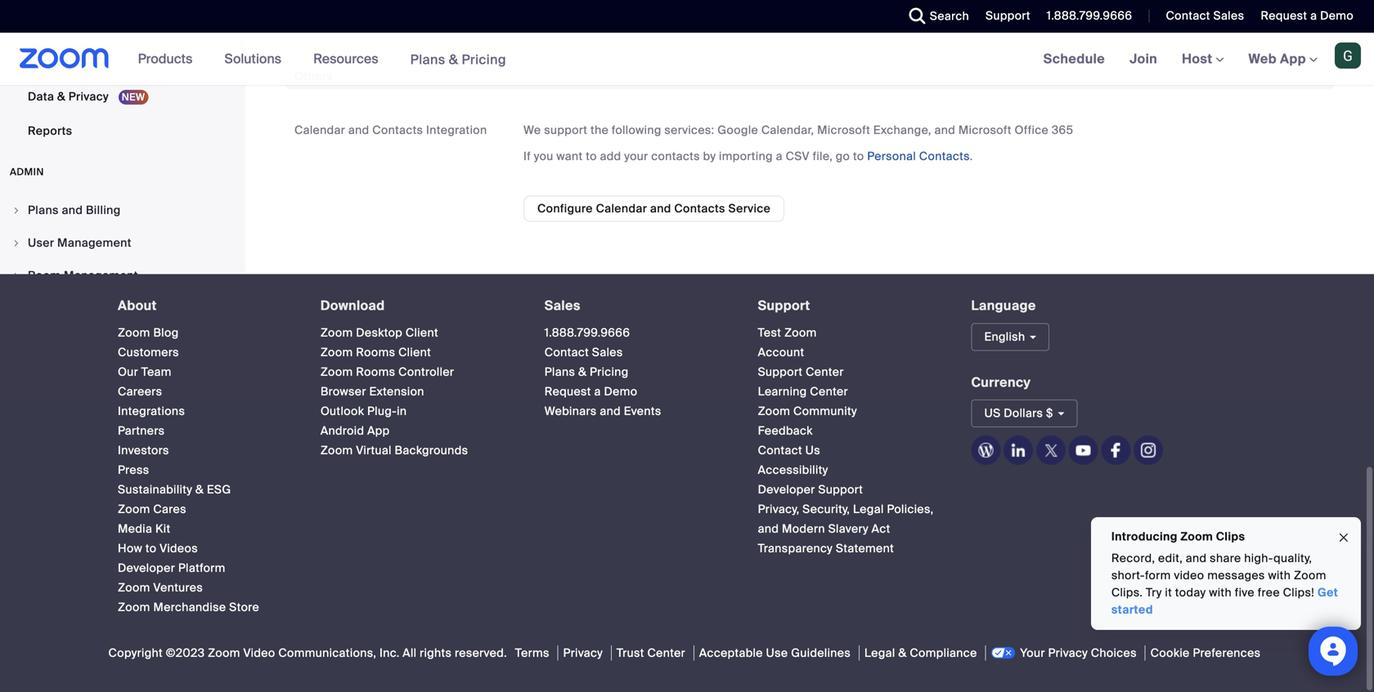 Task type: describe. For each thing, give the bounding box(es) containing it.
personal contacts link
[[867, 150, 970, 165]]

file,
[[813, 150, 833, 165]]

backgrounds
[[395, 445, 468, 460]]

services:
[[665, 124, 715, 139]]

zoom blog link
[[118, 327, 179, 342]]

settings
[[28, 56, 75, 71]]

0 vertical spatial contacts
[[372, 124, 423, 139]]

calendar inside button
[[596, 203, 647, 218]]

dollars
[[1004, 407, 1043, 423]]

video
[[243, 647, 275, 663]]

user management menu item
[[0, 229, 241, 260]]

language
[[972, 299, 1036, 316]]

act
[[872, 523, 891, 538]]

careers link
[[118, 386, 162, 401]]

legal & compliance link
[[859, 647, 982, 663]]

media kit link
[[118, 523, 171, 538]]

app inside zoom desktop client zoom rooms client zoom rooms controller browser extension outlook plug-in android app zoom virtual backgrounds
[[367, 425, 390, 440]]

2 vertical spatial center
[[648, 647, 686, 663]]

feedback
[[758, 425, 813, 440]]

admin menu menu
[[0, 197, 241, 426]]

web app button
[[1249, 50, 1318, 67]]

plans and billing
[[28, 204, 121, 219]]

investors link
[[118, 445, 169, 460]]

cookie
[[1151, 647, 1190, 663]]

privacy,
[[758, 503, 800, 519]]

started
[[1112, 603, 1154, 618]]

developer support link
[[758, 484, 863, 499]]

your privacy choices link
[[985, 647, 1142, 663]]

privacy, security, legal policies, and modern slavery act transparency statement link
[[758, 503, 934, 558]]

meetings navigation
[[1031, 33, 1375, 86]]

right image
[[11, 273, 21, 282]]

data
[[28, 91, 54, 106]]

1 horizontal spatial a
[[776, 150, 783, 165]]

account link
[[758, 346, 805, 361]]

outlook plug-in link
[[321, 405, 407, 420]]

edit,
[[1159, 551, 1183, 567]]

test zoom account support center learning center zoom community feedback contact us accessibility developer support privacy, security, legal policies, and modern slavery act transparency statement
[[758, 327, 934, 558]]

product information navigation
[[126, 33, 519, 86]]

want
[[557, 150, 583, 165]]

legal inside test zoom account support center learning center zoom community feedback contact us accessibility developer support privacy, security, legal policies, and modern slavery act transparency statement
[[853, 503, 884, 519]]

1.888.799.9666 link
[[545, 327, 630, 342]]

the
[[591, 124, 609, 139]]

use
[[766, 647, 788, 663]]

inc.
[[380, 647, 400, 663]]

share
[[1210, 551, 1242, 567]]

investors
[[118, 445, 169, 460]]

android app link
[[321, 425, 390, 440]]

2 rooms from the top
[[356, 366, 395, 381]]

& for data
[[57, 91, 66, 106]]

1.888.799.9666 for 1.888.799.9666 contact sales plans & pricing request a demo webinars and events
[[545, 327, 630, 342]]

if
[[524, 150, 531, 165]]

host button
[[1182, 50, 1224, 67]]

how
[[118, 543, 142, 558]]

plans & pricing
[[410, 51, 506, 68]]

pricing inside product information navigation
[[462, 51, 506, 68]]

form
[[1146, 569, 1171, 584]]

0 vertical spatial a
[[1311, 8, 1318, 23]]

zoom rooms client link
[[321, 346, 431, 361]]

right image for plans
[[11, 207, 21, 217]]

developer inside zoom blog customers our team careers integrations partners investors press sustainability & esg zoom cares media kit how to videos developer platform zoom ventures zoom merchandise store
[[118, 562, 175, 577]]

banner containing products
[[0, 33, 1375, 86]]

1 horizontal spatial request
[[1261, 8, 1308, 23]]

0 vertical spatial sales
[[1214, 8, 1245, 23]]

0 vertical spatial center
[[806, 366, 844, 381]]

a inside 1.888.799.9666 contact sales plans & pricing request a demo webinars and events
[[594, 386, 601, 401]]

management for user management
[[57, 237, 132, 252]]

1 vertical spatial with
[[1210, 586, 1232, 601]]

us
[[806, 445, 821, 460]]

merchandise
[[153, 602, 226, 617]]

2 microsoft from the left
[[959, 124, 1012, 139]]

our team link
[[118, 366, 172, 381]]

sustainability
[[118, 484, 192, 499]]

pricing inside 1.888.799.9666 contact sales plans & pricing request a demo webinars and events
[[590, 366, 629, 381]]

support center link
[[758, 366, 844, 381]]

by
[[703, 150, 716, 165]]

try
[[1146, 586, 1162, 601]]

today
[[1176, 586, 1206, 601]]

1.888.799.9666 button up 'schedule'
[[1035, 0, 1137, 33]]

1 vertical spatial client
[[399, 346, 431, 361]]

and inside test zoom account support center learning center zoom community feedback contact us accessibility developer support privacy, security, legal policies, and modern slavery act transparency statement
[[758, 523, 779, 538]]

0 vertical spatial with
[[1269, 569, 1291, 584]]

support up test zoom link on the top of the page
[[758, 299, 810, 316]]

1 horizontal spatial demo
[[1321, 8, 1354, 23]]

plans for plans and billing
[[28, 204, 59, 219]]

contact sales
[[1166, 8, 1245, 23]]

copyright
[[108, 647, 163, 663]]

record, edit, and share high-quality, short-form video messages with zoom clips. try it today with five free clips!
[[1112, 551, 1327, 601]]

webinars
[[545, 405, 597, 420]]

settings link
[[0, 48, 241, 80]]

products button
[[138, 33, 200, 85]]

right image for user
[[11, 240, 21, 250]]

following
[[612, 124, 662, 139]]

us
[[985, 407, 1001, 423]]

introducing zoom clips
[[1112, 530, 1246, 545]]

integration
[[426, 124, 487, 139]]

zoom desktop client link
[[321, 327, 439, 342]]

ventures
[[153, 582, 203, 597]]

community
[[794, 405, 857, 420]]

personal menu menu
[[0, 0, 241, 151]]

plans and billing menu item
[[0, 197, 241, 228]]

1 microsoft from the left
[[817, 124, 871, 139]]

your
[[1021, 647, 1045, 663]]

request inside 1.888.799.9666 contact sales plans & pricing request a demo webinars and events
[[545, 386, 591, 401]]

and inside menu item
[[62, 204, 83, 219]]

we
[[524, 124, 541, 139]]

browser
[[321, 386, 366, 401]]

host
[[1182, 50, 1216, 67]]

contact inside 1.888.799.9666 contact sales plans & pricing request a demo webinars and events
[[545, 346, 589, 361]]

0 vertical spatial contact
[[1166, 8, 1211, 23]]

zoom blog customers our team careers integrations partners investors press sustainability & esg zoom cares media kit how to videos developer platform zoom ventures zoom merchandise store
[[118, 327, 259, 617]]

kit
[[155, 523, 171, 538]]

we support the following services: google calendar, microsoft exchange, and microsoft office 365
[[524, 124, 1074, 139]]

google
[[718, 124, 758, 139]]

zoom inside record, edit, and share high-quality, short-form video messages with zoom clips. try it today with five free clips!
[[1294, 569, 1327, 584]]

zoom logo image
[[20, 48, 109, 69]]

videos
[[160, 543, 198, 558]]

get
[[1318, 586, 1339, 601]]

1.888.799.9666 button up schedule link
[[1047, 8, 1133, 23]]

$
[[1046, 407, 1054, 423]]

reports link
[[0, 116, 241, 149]]

privacy link
[[558, 647, 608, 663]]

your privacy choices
[[1021, 647, 1137, 663]]



Task type: vqa. For each thing, say whether or not it's contained in the screenshot.
Meet Zoom AI Companion, footer
no



Task type: locate. For each thing, give the bounding box(es) containing it.
reserved.
[[455, 647, 507, 663]]

2 vertical spatial sales
[[592, 346, 623, 361]]

2 horizontal spatial plans
[[545, 366, 575, 381]]

contacts left integration
[[372, 124, 423, 139]]

0 vertical spatial request
[[1261, 8, 1308, 23]]

us dollars $ button
[[972, 401, 1078, 429]]

0 vertical spatial demo
[[1321, 8, 1354, 23]]

search
[[930, 9, 970, 24]]

0 horizontal spatial request
[[545, 386, 591, 401]]

2 horizontal spatial a
[[1311, 8, 1318, 23]]

browser extension link
[[321, 386, 424, 401]]

events
[[624, 405, 662, 420]]

2 right image from the top
[[11, 240, 21, 250]]

support down account
[[758, 366, 803, 381]]

1 horizontal spatial privacy
[[563, 647, 603, 663]]

0 horizontal spatial demo
[[604, 386, 638, 401]]

& left the compliance
[[899, 647, 907, 663]]

contacts left service at the right top
[[674, 203, 726, 218]]

cookie preferences
[[1151, 647, 1261, 663]]

2 horizontal spatial privacy
[[1048, 647, 1088, 663]]

1 vertical spatial 1.888.799.9666
[[545, 327, 630, 342]]

& inside zoom blog customers our team careers integrations partners investors press sustainability & esg zoom cares media kit how to videos developer platform zoom ventures zoom merchandise store
[[195, 484, 204, 499]]

a
[[1311, 8, 1318, 23], [776, 150, 783, 165], [594, 386, 601, 401]]

a up webinars and events link
[[594, 386, 601, 401]]

management down user management menu item
[[64, 270, 138, 285]]

1 vertical spatial legal
[[865, 647, 896, 663]]

sales down 1.888.799.9666 'link'
[[592, 346, 623, 361]]

sales up 1.888.799.9666 'link'
[[545, 299, 581, 316]]

sales up host dropdown button
[[1214, 8, 1245, 23]]

contact down 1.888.799.9666 'link'
[[545, 346, 589, 361]]

1 vertical spatial contacts
[[919, 150, 970, 165]]

right image down 'admin'
[[11, 207, 21, 217]]

microsoft up .
[[959, 124, 1012, 139]]

a up 'web app' dropdown button
[[1311, 8, 1318, 23]]

& for legal
[[899, 647, 907, 663]]

contacts inside button
[[674, 203, 726, 218]]

short-
[[1112, 569, 1146, 584]]

& inside 1.888.799.9666 contact sales plans & pricing request a demo webinars and events
[[578, 366, 587, 381]]

plans for plans & pricing
[[410, 51, 446, 68]]

1 vertical spatial sales
[[545, 299, 581, 316]]

& for plans
[[449, 51, 458, 68]]

0 vertical spatial app
[[1280, 50, 1307, 67]]

management down billing
[[57, 237, 132, 252]]

request up webinars
[[545, 386, 591, 401]]

center
[[806, 366, 844, 381], [810, 386, 848, 401], [648, 647, 686, 663]]

video
[[1174, 569, 1205, 584]]

1 vertical spatial right image
[[11, 240, 21, 250]]

rooms
[[356, 346, 395, 361], [356, 366, 395, 381]]

0 vertical spatial calendar
[[295, 124, 345, 139]]

zoom desktop client zoom rooms client zoom rooms controller browser extension outlook plug-in android app zoom virtual backgrounds
[[321, 327, 468, 460]]

and inside button
[[650, 203, 671, 218]]

customers
[[118, 346, 179, 361]]

& inside the personal menu menu
[[57, 91, 66, 106]]

others
[[295, 70, 333, 85]]

demo up profile picture
[[1321, 8, 1354, 23]]

with down messages
[[1210, 586, 1232, 601]]

integrations
[[118, 405, 185, 420]]

close image
[[1338, 529, 1351, 548]]

guidelines
[[791, 647, 851, 663]]

sales link
[[545, 299, 581, 316]]

configure
[[538, 203, 593, 218]]

support right search
[[986, 8, 1031, 23]]

scheduler link
[[0, 13, 241, 46]]

1 right image from the top
[[11, 207, 21, 217]]

plug-
[[367, 405, 397, 420]]

1 vertical spatial pricing
[[590, 366, 629, 381]]

contact
[[1166, 8, 1211, 23], [545, 346, 589, 361], [758, 445, 803, 460]]

trust center
[[617, 647, 686, 663]]

app down plug-
[[367, 425, 390, 440]]

0 horizontal spatial contact
[[545, 346, 589, 361]]

plans
[[410, 51, 446, 68], [28, 204, 59, 219], [545, 366, 575, 381]]

plans up webinars
[[545, 366, 575, 381]]

to inside zoom blog customers our team careers integrations partners investors press sustainability & esg zoom cares media kit how to videos developer platform zoom ventures zoom merchandise store
[[146, 543, 157, 558]]

right image
[[11, 207, 21, 217], [11, 240, 21, 250]]

0 vertical spatial right image
[[11, 207, 21, 217]]

with up free
[[1269, 569, 1291, 584]]

products
[[138, 50, 193, 67]]

pricing
[[462, 51, 506, 68], [590, 366, 629, 381]]

service
[[729, 203, 771, 218]]

contact up host in the right top of the page
[[1166, 8, 1211, 23]]

sales inside 1.888.799.9666 contact sales plans & pricing request a demo webinars and events
[[592, 346, 623, 361]]

reports
[[28, 125, 72, 140]]

to left add
[[586, 150, 597, 165]]

application
[[524, 0, 1325, 19]]

customers link
[[118, 346, 179, 361]]

1.888.799.9666 down sales "link"
[[545, 327, 630, 342]]

0 vertical spatial management
[[57, 237, 132, 252]]

demo up webinars and events link
[[604, 386, 638, 401]]

1 horizontal spatial 1.888.799.9666
[[1047, 8, 1133, 23]]

2 vertical spatial contact
[[758, 445, 803, 460]]

2 vertical spatial contacts
[[674, 203, 726, 218]]

preferences
[[1193, 647, 1261, 663]]

choices
[[1091, 647, 1137, 663]]

0 horizontal spatial a
[[594, 386, 601, 401]]

1.888.799.9666 inside 1.888.799.9666 contact sales plans & pricing request a demo webinars and events
[[545, 327, 630, 342]]

2 vertical spatial a
[[594, 386, 601, 401]]

developer down accessibility
[[758, 484, 815, 499]]

modern
[[782, 523, 825, 538]]

webinars and events link
[[545, 405, 662, 420]]

free
[[1258, 586, 1280, 601]]

rights
[[420, 647, 452, 663]]

0 vertical spatial legal
[[853, 503, 884, 519]]

0 vertical spatial client
[[406, 327, 439, 342]]

demo
[[1321, 8, 1354, 23], [604, 386, 638, 401]]

privacy left trust
[[563, 647, 603, 663]]

personal
[[867, 150, 916, 165]]

and left billing
[[62, 204, 83, 219]]

add
[[600, 150, 621, 165]]

you
[[534, 150, 554, 165]]

contact inside test zoom account support center learning center zoom community feedback contact us accessibility developer support privacy, security, legal policies, and modern slavery act transparency statement
[[758, 445, 803, 460]]

platform
[[178, 562, 226, 577]]

developer
[[758, 484, 815, 499], [118, 562, 175, 577]]

join
[[1130, 50, 1158, 67]]

plans inside product information navigation
[[410, 51, 446, 68]]

rooms down zoom rooms client link
[[356, 366, 395, 381]]

0 vertical spatial 1.888.799.9666
[[1047, 8, 1133, 23]]

1 horizontal spatial microsoft
[[959, 124, 1012, 139]]

rooms down desktop
[[356, 346, 395, 361]]

configure calendar and contacts service
[[538, 203, 771, 218]]

and down contacts
[[650, 203, 671, 218]]

1 horizontal spatial sales
[[592, 346, 623, 361]]

client
[[406, 327, 439, 342], [399, 346, 431, 361]]

android
[[321, 425, 364, 440]]

center up learning center link
[[806, 366, 844, 381]]

0 horizontal spatial pricing
[[462, 51, 506, 68]]

if you want to add your contacts by importing a csv file, go to personal contacts .
[[524, 150, 973, 165]]

1 vertical spatial app
[[367, 425, 390, 440]]

app right web on the right of page
[[1280, 50, 1307, 67]]

and inside 1.888.799.9666 contact sales plans & pricing request a demo webinars and events
[[600, 405, 621, 420]]

management inside room management menu item
[[64, 270, 138, 285]]

0 horizontal spatial with
[[1210, 586, 1232, 601]]

support up security, on the right bottom
[[818, 484, 863, 499]]

1 vertical spatial management
[[64, 270, 138, 285]]

our
[[118, 366, 138, 381]]

importing
[[719, 150, 773, 165]]

exchange,
[[874, 124, 932, 139]]

0 vertical spatial plans
[[410, 51, 446, 68]]

request up 'web app' dropdown button
[[1261, 8, 1308, 23]]

plans inside 1.888.799.9666 contact sales plans & pricing request a demo webinars and events
[[545, 366, 575, 381]]

0 horizontal spatial to
[[146, 543, 157, 558]]

1 vertical spatial contact
[[545, 346, 589, 361]]

clips!
[[1284, 586, 1315, 601]]

learning center link
[[758, 386, 848, 401]]

privacy inside the personal menu menu
[[69, 91, 109, 106]]

1 horizontal spatial plans
[[410, 51, 446, 68]]

1 vertical spatial plans
[[28, 204, 59, 219]]

developer inside test zoom account support center learning center zoom community feedback contact us accessibility developer support privacy, security, legal policies, and modern slavery act transparency statement
[[758, 484, 815, 499]]

0 vertical spatial rooms
[[356, 346, 395, 361]]

1 horizontal spatial to
[[586, 150, 597, 165]]

management inside user management menu item
[[57, 237, 132, 252]]

microsoft up go
[[817, 124, 871, 139]]

1.888.799.9666 up schedule link
[[1047, 8, 1133, 23]]

pricing up integration
[[462, 51, 506, 68]]

room management menu item
[[0, 262, 241, 293]]

and down privacy,
[[758, 523, 779, 538]]

plans up integration
[[410, 51, 446, 68]]

1.888.799.9666 for 1.888.799.9666
[[1047, 8, 1133, 23]]

0 horizontal spatial developer
[[118, 562, 175, 577]]

0 horizontal spatial app
[[367, 425, 390, 440]]

1 rooms from the top
[[356, 346, 395, 361]]

0 horizontal spatial privacy
[[69, 91, 109, 106]]

©2023
[[166, 647, 205, 663]]

store
[[229, 602, 259, 617]]

0 horizontal spatial 1.888.799.9666
[[545, 327, 630, 342]]

0 horizontal spatial calendar
[[295, 124, 345, 139]]

and left "events"
[[600, 405, 621, 420]]

data & privacy
[[28, 91, 112, 106]]

right image left 'user'
[[11, 240, 21, 250]]

configure calendar and contacts service button
[[524, 197, 785, 224]]

management
[[57, 237, 132, 252], [64, 270, 138, 285]]

1 vertical spatial demo
[[604, 386, 638, 401]]

privacy down zoom logo
[[69, 91, 109, 106]]

legal right guidelines in the right bottom of the page
[[865, 647, 896, 663]]

developer down how to videos link
[[118, 562, 175, 577]]

0 horizontal spatial contacts
[[372, 124, 423, 139]]

management for room management
[[64, 270, 138, 285]]

demo inside 1.888.799.9666 contact sales plans & pricing request a demo webinars and events
[[604, 386, 638, 401]]

1 vertical spatial a
[[776, 150, 783, 165]]

& inside product information navigation
[[449, 51, 458, 68]]

1 horizontal spatial developer
[[758, 484, 815, 499]]

banner
[[0, 33, 1375, 86]]

1 vertical spatial calendar
[[596, 203, 647, 218]]

calendar down the others
[[295, 124, 345, 139]]

1 horizontal spatial with
[[1269, 569, 1291, 584]]

0 horizontal spatial sales
[[545, 299, 581, 316]]

to down media kit link
[[146, 543, 157, 558]]

1 horizontal spatial contact
[[758, 445, 803, 460]]

a left csv on the top
[[776, 150, 783, 165]]

contact down feedback button
[[758, 445, 803, 460]]

& up integration
[[449, 51, 458, 68]]

room management
[[28, 270, 138, 285]]

and inside record, edit, and share high-quality, short-form video messages with zoom clips. try it today with five free clips!
[[1186, 551, 1207, 567]]

profile picture image
[[1335, 43, 1361, 69]]

2 horizontal spatial contact
[[1166, 8, 1211, 23]]

right image inside user management menu item
[[11, 240, 21, 250]]

2 horizontal spatial sales
[[1214, 8, 1245, 23]]

& left esg
[[195, 484, 204, 499]]

1 horizontal spatial calendar
[[596, 203, 647, 218]]

currency
[[972, 375, 1031, 393]]

0 horizontal spatial plans
[[28, 204, 59, 219]]

legal up 'act'
[[853, 503, 884, 519]]

1 vertical spatial request
[[545, 386, 591, 401]]

& down 1.888.799.9666 'link'
[[578, 366, 587, 381]]

0 vertical spatial pricing
[[462, 51, 506, 68]]

join link
[[1118, 33, 1170, 85]]

zoom virtual backgrounds link
[[321, 445, 468, 460]]

0 vertical spatial developer
[[758, 484, 815, 499]]

resources button
[[313, 33, 386, 85]]

1 vertical spatial developer
[[118, 562, 175, 577]]

right image inside plans and billing menu item
[[11, 207, 21, 217]]

csv
[[786, 150, 810, 165]]

app
[[1280, 50, 1307, 67], [367, 425, 390, 440]]

and up video
[[1186, 551, 1207, 567]]

zoom ventures link
[[118, 582, 203, 597]]

0 horizontal spatial microsoft
[[817, 124, 871, 139]]

1 horizontal spatial pricing
[[590, 366, 629, 381]]

2 vertical spatial plans
[[545, 366, 575, 381]]

1 vertical spatial center
[[810, 386, 848, 401]]

sustainability & esg link
[[118, 484, 231, 499]]

contact us link
[[758, 445, 821, 460]]

pricing up webinars and events link
[[590, 366, 629, 381]]

calendar down add
[[596, 203, 647, 218]]

trust
[[617, 647, 644, 663]]

1 vertical spatial rooms
[[356, 366, 395, 381]]

app inside meetings navigation
[[1280, 50, 1307, 67]]

2 horizontal spatial contacts
[[919, 150, 970, 165]]

1 horizontal spatial contacts
[[674, 203, 726, 218]]

compliance
[[910, 647, 977, 663]]

learning
[[758, 386, 807, 401]]

center up community
[[810, 386, 848, 401]]

contacts down exchange,
[[919, 150, 970, 165]]

& right data
[[57, 91, 66, 106]]

it
[[1165, 586, 1173, 601]]

.
[[970, 150, 973, 165]]

privacy right your
[[1048, 647, 1088, 663]]

virtual
[[356, 445, 392, 460]]

plans up 'user'
[[28, 204, 59, 219]]

press
[[118, 464, 149, 479]]

2 horizontal spatial to
[[853, 150, 864, 165]]

calendar,
[[762, 124, 814, 139]]

and down resources dropdown button in the top left of the page
[[348, 124, 369, 139]]

center right trust
[[648, 647, 686, 663]]

to right go
[[853, 150, 864, 165]]

plans inside menu item
[[28, 204, 59, 219]]

feedback button
[[758, 425, 813, 440]]

and up "personal contacts" link
[[935, 124, 956, 139]]

1 horizontal spatial app
[[1280, 50, 1307, 67]]



